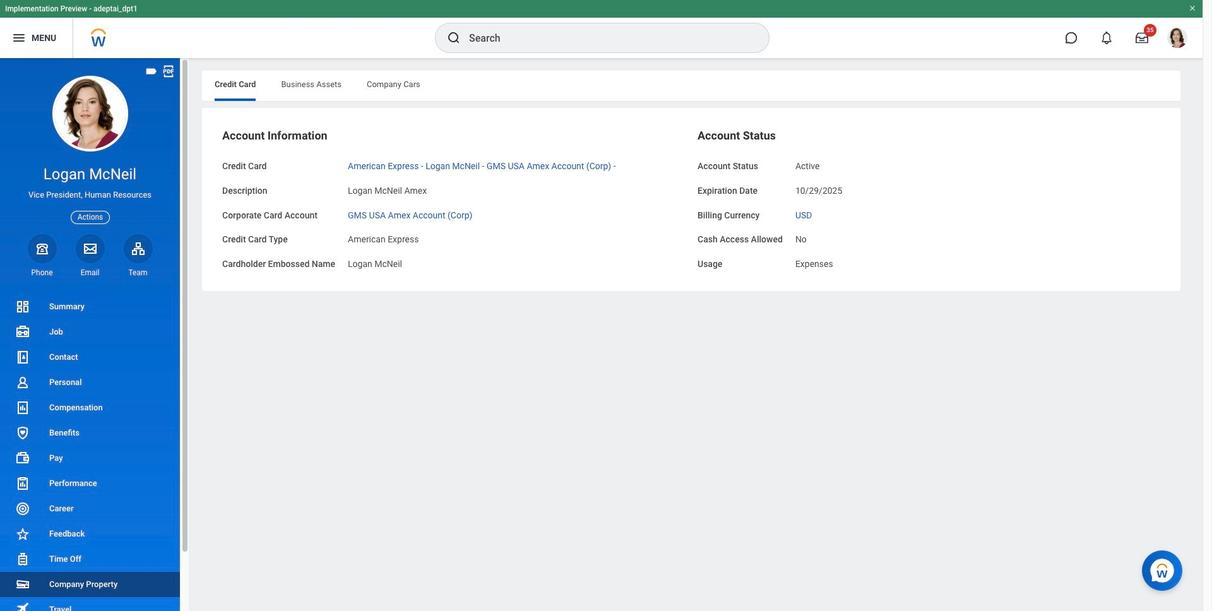 Task type: vqa. For each thing, say whether or not it's contained in the screenshot.
Personal icon
yes



Task type: describe. For each thing, give the bounding box(es) containing it.
time off image
[[15, 552, 30, 567]]

profile logan mcneil image
[[1168, 28, 1188, 51]]

phone logan mcneil element
[[27, 268, 57, 278]]

company property image
[[15, 577, 30, 592]]

notifications large image
[[1101, 32, 1113, 44]]

performance image
[[15, 476, 30, 491]]

american express element
[[348, 232, 419, 245]]

mail image
[[82, 241, 98, 256]]

close environment banner image
[[1189, 4, 1197, 12]]

phone image
[[33, 241, 51, 256]]

benefits image
[[15, 426, 30, 441]]

2 group from the left
[[698, 128, 1161, 271]]

Search Workday  search field
[[469, 24, 743, 52]]

email logan mcneil element
[[75, 268, 105, 278]]

1 group from the left
[[222, 128, 685, 271]]

navigation pane region
[[0, 58, 189, 611]]

team logan mcneil element
[[123, 268, 153, 278]]

view team image
[[130, 241, 146, 256]]

summary image
[[15, 299, 30, 314]]

career image
[[15, 501, 30, 517]]



Task type: locate. For each thing, give the bounding box(es) containing it.
contact image
[[15, 350, 30, 365]]

job image
[[15, 325, 30, 340]]

inbox large image
[[1136, 32, 1149, 44]]

personal image
[[15, 375, 30, 390]]

tab list
[[202, 71, 1181, 101]]

list
[[0, 294, 180, 611]]

list inside the navigation pane region
[[0, 294, 180, 611]]

group
[[222, 128, 685, 271], [698, 128, 1161, 271]]

active element
[[796, 159, 820, 171]]

travel image
[[15, 602, 30, 611]]

pay image
[[15, 451, 30, 466]]

tag image
[[145, 64, 159, 78]]

feedback image
[[15, 527, 30, 542]]

search image
[[446, 30, 462, 45]]

view printable version (pdf) image
[[162, 64, 176, 78]]

0 horizontal spatial group
[[222, 128, 685, 271]]

banner
[[0, 0, 1203, 58]]

compensation image
[[15, 400, 30, 416]]

justify image
[[11, 30, 27, 45]]

1 horizontal spatial group
[[698, 128, 1161, 271]]

expenses element
[[796, 256, 833, 269]]



